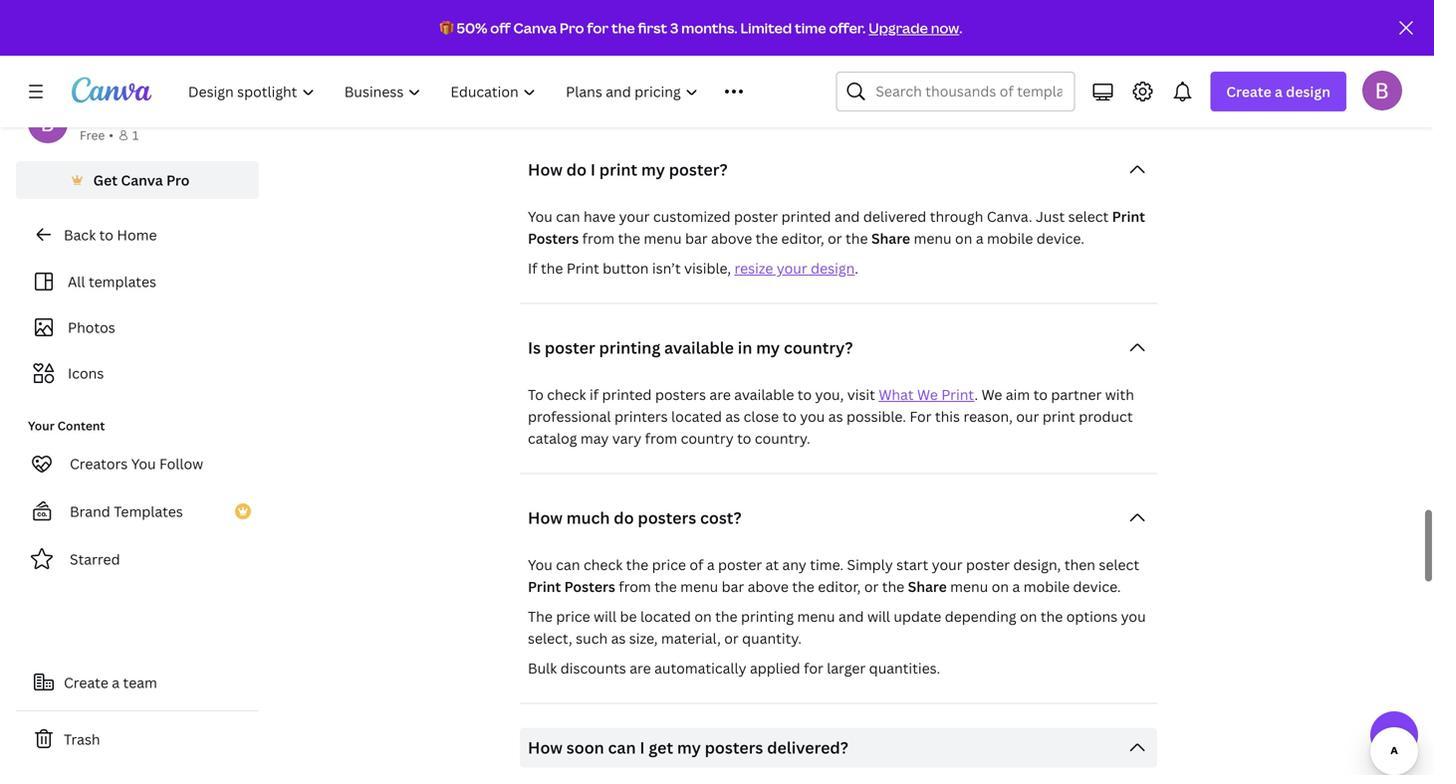 Task type: describe. For each thing, give the bounding box(es) containing it.
discounts
[[561, 659, 626, 678]]

your content
[[28, 418, 105, 434]]

country
[[681, 429, 734, 448]]

poster left design, at the bottom right of page
[[966, 556, 1010, 575]]

on up material,
[[695, 608, 712, 627]]

create a team button
[[16, 663, 259, 703]]

icons
[[68, 364, 104, 383]]

how do i print my poster? button
[[520, 150, 1158, 190]]

1 we from the left
[[917, 386, 938, 404]]

you,
[[815, 386, 844, 404]]

upgrade now button
[[869, 18, 959, 37]]

at
[[766, 556, 779, 575]]

our
[[1016, 407, 1039, 426]]

0 horizontal spatial are
[[630, 659, 651, 678]]

🎁 50% off canva pro for the first 3 months. limited time offer. upgrade now .
[[440, 18, 963, 37]]

mobile inside you can check the price of a poster at any time. simply start your poster design, then select print posters from the menu bar above the editor, or the share menu on a mobile device.
[[1024, 578, 1070, 597]]

material,
[[661, 630, 721, 648]]

any
[[782, 556, 807, 575]]

off
[[490, 18, 511, 37]]

how much do posters cost? button
[[520, 499, 1158, 538]]

such
[[576, 630, 608, 648]]

printing inside the price will be located on the printing menu and will update depending on the options you select, such as size, material, or quantity.
[[741, 608, 794, 627]]

the up material,
[[715, 608, 738, 627]]

can for have
[[556, 207, 580, 226]]

aim
[[1006, 386, 1030, 404]]

if the print button isn't visible, resize your design .
[[528, 259, 859, 278]]

in
[[738, 337, 752, 359]]

starred
[[70, 550, 120, 569]]

menu up depending
[[950, 578, 988, 597]]

1 vertical spatial .
[[855, 259, 859, 278]]

if
[[528, 259, 537, 278]]

back to home link
[[16, 215, 259, 255]]

0 vertical spatial from
[[582, 229, 615, 248]]

creators you follow
[[70, 455, 203, 474]]

the up resize
[[756, 229, 778, 248]]

quantity.
[[742, 630, 802, 648]]

from inside . we aim to partner with professional printers located as close to you as possible. for this reason, our print product catalog may vary from country to country.
[[645, 429, 678, 448]]

printers
[[615, 407, 668, 426]]

time
[[795, 18, 826, 37]]

canva inside button
[[121, 171, 163, 190]]

you for you can have your customized poster printed and delivered through canva. just select
[[528, 207, 553, 226]]

if
[[590, 386, 599, 404]]

much
[[567, 508, 610, 529]]

close
[[744, 407, 779, 426]]

brand templates link
[[16, 492, 259, 532]]

. inside . we aim to partner with professional printers located as close to you as possible. for this reason, our print product catalog may vary from country to country.
[[975, 386, 978, 404]]

print posters
[[528, 207, 1146, 248]]

how for how do i print my poster?
[[528, 159, 563, 180]]

canva.
[[987, 207, 1033, 226]]

i inside how do i print my poster? dropdown button
[[591, 159, 596, 180]]

located inside . we aim to partner with professional printers located as close to you as possible. for this reason, our print product catalog may vary from country to country.
[[671, 407, 722, 426]]

do inside dropdown button
[[567, 159, 587, 180]]

3
[[670, 18, 679, 37]]

0 vertical spatial device.
[[1037, 229, 1085, 248]]

create a design
[[1227, 82, 1331, 101]]

poster?
[[669, 159, 728, 180]]

a inside 'dropdown button'
[[1275, 82, 1283, 101]]

and inside the price will be located on the printing menu and will update depending on the options you select, such as size, material, or quantity.
[[839, 608, 864, 627]]

templates
[[114, 503, 183, 521]]

is poster printing available in my country?
[[528, 337, 853, 359]]

1 vertical spatial your
[[777, 259, 808, 278]]

professional
[[528, 407, 611, 426]]

for for larger
[[804, 659, 824, 678]]

resize
[[735, 259, 773, 278]]

delivered?
[[767, 738, 849, 759]]

1 horizontal spatial as
[[726, 407, 740, 426]]

design,
[[1014, 556, 1061, 575]]

frequently
[[621, 74, 796, 118]]

creators
[[70, 455, 128, 474]]

you inside the price will be located on the printing menu and will update depending on the options you select, such as size, material, or quantity.
[[1121, 608, 1146, 627]]

0 vertical spatial canva
[[514, 18, 557, 37]]

through
[[930, 207, 984, 226]]

menu down through
[[914, 229, 952, 248]]

is poster printing available in my country? button
[[520, 328, 1158, 368]]

device. inside you can check the price of a poster at any time. simply start your poster design, then select print posters from the menu bar above the editor, or the share menu on a mobile device.
[[1073, 578, 1121, 597]]

from the menu bar above the editor, or the share menu on a mobile device.
[[579, 229, 1085, 248]]

poster up resize
[[734, 207, 778, 226]]

on right depending
[[1020, 608, 1037, 627]]

isn't
[[652, 259, 681, 278]]

posters inside dropdown button
[[638, 508, 696, 529]]

how soon can i get my posters delivered? button
[[520, 729, 1158, 769]]

brand templates
[[70, 503, 183, 521]]

to check if printed posters are available to you, visit what we print
[[528, 386, 975, 404]]

share inside you can check the price of a poster at any time. simply start your poster design, then select print posters from the menu bar above the editor, or the share menu on a mobile device.
[[908, 578, 947, 597]]

do inside dropdown button
[[614, 508, 634, 529]]

follow
[[159, 455, 203, 474]]

back to home
[[64, 226, 157, 245]]

available inside dropdown button
[[664, 337, 734, 359]]

can inside how soon can i get my posters delivered? dropdown button
[[608, 738, 636, 759]]

what we print link
[[879, 386, 975, 404]]

1 horizontal spatial .
[[959, 18, 963, 37]]

the
[[528, 608, 553, 627]]

get
[[93, 171, 118, 190]]

0 vertical spatial select
[[1068, 207, 1109, 226]]

get
[[649, 738, 673, 759]]

this
[[935, 407, 960, 426]]

just
[[1036, 207, 1065, 226]]

1 vertical spatial available
[[734, 386, 794, 404]]

free •
[[80, 127, 113, 143]]

create a design button
[[1211, 72, 1347, 112]]

bob builder image
[[1363, 70, 1403, 110]]

0 vertical spatial check
[[547, 386, 586, 404]]

2 will from the left
[[868, 608, 890, 627]]

0 vertical spatial or
[[828, 229, 842, 248]]

print inside . we aim to partner with professional printers located as close to you as possible. for this reason, our print product catalog may vary from country to country.
[[1043, 407, 1076, 426]]

starred link
[[16, 540, 259, 580]]

price inside the price will be located on the printing menu and will update depending on the options you select, such as size, material, or quantity.
[[556, 608, 590, 627]]

0 vertical spatial mobile
[[987, 229, 1033, 248]]

0 vertical spatial posters
[[655, 386, 706, 404]]

🎁
[[440, 18, 454, 37]]

how for how soon can i get my posters delivered?
[[528, 738, 563, 759]]

bulk discounts are automatically applied for larger quantities.
[[528, 659, 941, 678]]

or inside you can check the price of a poster at any time. simply start your poster design, then select print posters from the menu bar above the editor, or the share menu on a mobile device.
[[864, 578, 879, 597]]

for for the
[[587, 18, 609, 37]]

you inside . we aim to partner with professional printers located as close to you as possible. for this reason, our print product catalog may vary from country to country.
[[800, 407, 825, 426]]

icons link
[[28, 355, 247, 392]]

or inside the price will be located on the printing menu and will update depending on the options you select, such as size, material, or quantity.
[[724, 630, 739, 648]]

trash link
[[16, 720, 259, 760]]

trash
[[64, 731, 100, 750]]

my for available
[[756, 337, 780, 359]]

select inside you can check the price of a poster at any time. simply start your poster design, then select print posters from the menu bar above the editor, or the share menu on a mobile device.
[[1099, 556, 1140, 575]]

months.
[[681, 18, 738, 37]]

you can have your customized poster printed and delivered through canva. just select
[[528, 207, 1109, 226]]

reason,
[[964, 407, 1013, 426]]

print inside print posters
[[1112, 207, 1146, 226]]

to right aim
[[1034, 386, 1048, 404]]

we inside . we aim to partner with professional printers located as close to you as possible. for this reason, our print product catalog may vary from country to country.
[[982, 386, 1003, 404]]

editor, inside you can check the price of a poster at any time. simply start your poster design, then select print posters from the menu bar above the editor, or the share menu on a mobile device.
[[818, 578, 861, 597]]

print left button
[[567, 259, 599, 278]]

0 vertical spatial are
[[710, 386, 731, 404]]

templates
[[89, 272, 156, 291]]

catalog
[[528, 429, 577, 448]]

start
[[897, 556, 929, 575]]

can for check
[[556, 556, 580, 575]]

printing inside the 'is poster printing available in my country?' dropdown button
[[599, 337, 661, 359]]

as inside the price will be located on the printing menu and will update depending on the options you select, such as size, material, or quantity.
[[611, 630, 626, 648]]

of
[[690, 556, 704, 575]]

. we aim to partner with professional printers located as close to you as possible. for this reason, our print product catalog may vary from country to country.
[[528, 386, 1135, 448]]

customized
[[653, 207, 731, 226]]

simply
[[847, 556, 893, 575]]

menu inside the price will be located on the printing menu and will update depending on the options you select, such as size, material, or quantity.
[[797, 608, 835, 627]]

poster inside dropdown button
[[545, 337, 595, 359]]

1 will from the left
[[594, 608, 617, 627]]

the down how much do posters cost?
[[626, 556, 649, 575]]



Task type: locate. For each thing, give the bounding box(es) containing it.
0 horizontal spatial bar
[[685, 229, 708, 248]]

are up country
[[710, 386, 731, 404]]

1 vertical spatial i
[[640, 738, 645, 759]]

to up country.
[[783, 407, 797, 426]]

share
[[872, 229, 911, 248], [908, 578, 947, 597]]

1 vertical spatial can
[[556, 556, 580, 575]]

0 vertical spatial i
[[591, 159, 596, 180]]

how do i print my poster?
[[528, 159, 728, 180]]

or down simply
[[864, 578, 879, 597]]

1 horizontal spatial are
[[710, 386, 731, 404]]

select,
[[528, 630, 573, 648]]

the down delivered
[[846, 229, 868, 248]]

on inside you can check the price of a poster at any time. simply start your poster design, then select print posters from the menu bar above the editor, or the share menu on a mobile device.
[[992, 578, 1009, 597]]

with
[[1105, 386, 1135, 404]]

will left be
[[594, 608, 617, 627]]

1 horizontal spatial your
[[777, 259, 808, 278]]

your right resize
[[777, 259, 808, 278]]

0 horizontal spatial printed
[[602, 386, 652, 404]]

share down start in the right of the page
[[908, 578, 947, 597]]

do
[[567, 159, 587, 180], [614, 508, 634, 529]]

1 vertical spatial you
[[1121, 608, 1146, 627]]

located up country
[[671, 407, 722, 426]]

1 horizontal spatial my
[[677, 738, 701, 759]]

None search field
[[836, 72, 1075, 112]]

bar up quantity.
[[722, 578, 744, 597]]

mobile down design, at the bottom right of page
[[1024, 578, 1070, 597]]

my inside dropdown button
[[641, 159, 665, 180]]

as down be
[[611, 630, 626, 648]]

posters up such
[[564, 578, 615, 597]]

1 vertical spatial canva
[[121, 171, 163, 190]]

you for you can check the price of a poster at any time. simply start your poster design, then select print posters from the menu bar above the editor, or the share menu on a mobile device.
[[528, 556, 553, 575]]

pro right off at left top
[[560, 18, 584, 37]]

a inside button
[[112, 674, 120, 693]]

do up have
[[567, 159, 587, 180]]

we up reason,
[[982, 386, 1003, 404]]

design
[[1286, 82, 1331, 101], [811, 259, 855, 278]]

automatically
[[655, 659, 747, 678]]

1 horizontal spatial canva
[[514, 18, 557, 37]]

0 vertical spatial bar
[[685, 229, 708, 248]]

back
[[64, 226, 96, 245]]

will
[[594, 608, 617, 627], [868, 608, 890, 627]]

get canva pro button
[[16, 161, 259, 199]]

you
[[800, 407, 825, 426], [1121, 608, 1146, 627]]

can
[[556, 207, 580, 226], [556, 556, 580, 575], [608, 738, 636, 759]]

design inside 'dropdown button'
[[1286, 82, 1331, 101]]

the down start in the right of the page
[[882, 578, 905, 597]]

larger
[[827, 659, 866, 678]]

check down much
[[584, 556, 623, 575]]

what
[[879, 386, 914, 404]]

posters up if
[[528, 229, 579, 248]]

home
[[117, 226, 157, 245]]

country.
[[755, 429, 810, 448]]

1 horizontal spatial printed
[[782, 207, 831, 226]]

1 vertical spatial from
[[645, 429, 678, 448]]

1 horizontal spatial printing
[[741, 608, 794, 627]]

1 how from the top
[[528, 159, 563, 180]]

and down you can check the price of a poster at any time. simply start your poster design, then select print posters from the menu bar above the editor, or the share menu on a mobile device.
[[839, 608, 864, 627]]

poster left 'at'
[[718, 556, 762, 575]]

print up this
[[942, 386, 975, 404]]

the up size,
[[655, 578, 677, 597]]

0 vertical spatial your
[[619, 207, 650, 226]]

can right soon
[[608, 738, 636, 759]]

as
[[726, 407, 740, 426], [829, 407, 843, 426], [611, 630, 626, 648]]

device. down just
[[1037, 229, 1085, 248]]

create a team
[[64, 674, 157, 693]]

you down you,
[[800, 407, 825, 426]]

0 horizontal spatial your
[[619, 207, 650, 226]]

select right just
[[1068, 207, 1109, 226]]

1 vertical spatial are
[[630, 659, 651, 678]]

my for i
[[677, 738, 701, 759]]

0 horizontal spatial create
[[64, 674, 108, 693]]

do right much
[[614, 508, 634, 529]]

print right just
[[1112, 207, 1146, 226]]

1 vertical spatial do
[[614, 508, 634, 529]]

for left larger
[[804, 659, 824, 678]]

0 vertical spatial price
[[652, 556, 686, 575]]

how for how much do posters cost?
[[528, 508, 563, 529]]

1 vertical spatial for
[[804, 659, 824, 678]]

1 horizontal spatial price
[[652, 556, 686, 575]]

applied
[[750, 659, 801, 678]]

0 horizontal spatial price
[[556, 608, 590, 627]]

partner
[[1051, 386, 1102, 404]]

how inside dropdown button
[[528, 159, 563, 180]]

0 horizontal spatial print
[[599, 159, 638, 180]]

price inside you can check the price of a poster at any time. simply start your poster design, then select print posters from the menu bar above the editor, or the share menu on a mobile device.
[[652, 556, 686, 575]]

1 horizontal spatial design
[[1286, 82, 1331, 101]]

your inside you can check the price of a poster at any time. simply start your poster design, then select print posters from the menu bar above the editor, or the share menu on a mobile device.
[[932, 556, 963, 575]]

1 vertical spatial bar
[[722, 578, 744, 597]]

from down have
[[582, 229, 615, 248]]

0 horizontal spatial available
[[664, 337, 734, 359]]

posters inside you can check the price of a poster at any time. simply start your poster design, then select print posters from the menu bar above the editor, or the share menu on a mobile device.
[[564, 578, 615, 597]]

cost?
[[700, 508, 742, 529]]

0 vertical spatial for
[[587, 18, 609, 37]]

update
[[894, 608, 942, 627]]

the right if
[[541, 259, 563, 278]]

1 horizontal spatial for
[[804, 659, 824, 678]]

the left first
[[612, 18, 635, 37]]

1 vertical spatial print
[[1043, 407, 1076, 426]]

0 vertical spatial editor,
[[782, 229, 825, 248]]

mobile down canva.
[[987, 229, 1033, 248]]

printing up quantity.
[[741, 608, 794, 627]]

2 horizontal spatial my
[[756, 337, 780, 359]]

0 vertical spatial how
[[528, 159, 563, 180]]

above inside you can check the price of a poster at any time. simply start your poster design, then select print posters from the menu bar above the editor, or the share menu on a mobile device.
[[748, 578, 789, 597]]

1 vertical spatial device.
[[1073, 578, 1121, 597]]

0 vertical spatial print
[[599, 159, 638, 180]]

2 vertical spatial how
[[528, 738, 563, 759]]

0 horizontal spatial design
[[811, 259, 855, 278]]

frequently asked questions
[[621, 74, 1057, 118]]

you up if
[[528, 207, 553, 226]]

0 horizontal spatial my
[[641, 159, 665, 180]]

0 horizontal spatial as
[[611, 630, 626, 648]]

canva right get
[[121, 171, 163, 190]]

possible.
[[847, 407, 906, 426]]

price left of
[[652, 556, 686, 575]]

we
[[917, 386, 938, 404], [982, 386, 1003, 404]]

2 horizontal spatial as
[[829, 407, 843, 426]]

device.
[[1037, 229, 1085, 248], [1073, 578, 1121, 597]]

your right have
[[619, 207, 650, 226]]

2 vertical spatial your
[[932, 556, 963, 575]]

print inside dropdown button
[[599, 159, 638, 180]]

can inside you can check the price of a poster at any time. simply start your poster design, then select print posters from the menu bar above the editor, or the share menu on a mobile device.
[[556, 556, 580, 575]]

depending
[[945, 608, 1017, 627]]

•
[[109, 127, 113, 143]]

posters inside print posters
[[528, 229, 579, 248]]

posters
[[528, 229, 579, 248], [564, 578, 615, 597]]

above
[[711, 229, 752, 248], [748, 578, 789, 597]]

top level navigation element
[[175, 72, 788, 112], [175, 72, 788, 112]]

create
[[1227, 82, 1272, 101], [64, 674, 108, 693]]

above up resize
[[711, 229, 752, 248]]

editor, down 'time.'
[[818, 578, 861, 597]]

now
[[931, 18, 959, 37]]

pro
[[560, 18, 584, 37], [166, 171, 190, 190]]

i inside how soon can i get my posters delivered? dropdown button
[[640, 738, 645, 759]]

check up professional
[[547, 386, 586, 404]]

2 we from the left
[[982, 386, 1003, 404]]

price up such
[[556, 608, 590, 627]]

are
[[710, 386, 731, 404], [630, 659, 651, 678]]

1 vertical spatial you
[[131, 455, 156, 474]]

. right upgrade
[[959, 18, 963, 37]]

0 vertical spatial and
[[835, 207, 860, 226]]

on up depending
[[992, 578, 1009, 597]]

above down 'at'
[[748, 578, 789, 597]]

2 how from the top
[[528, 508, 563, 529]]

0 vertical spatial .
[[959, 18, 963, 37]]

Search search field
[[876, 73, 1062, 111]]

for left first
[[587, 18, 609, 37]]

1 horizontal spatial create
[[1227, 82, 1272, 101]]

editor, down "you can have your customized poster printed and delivered through canva. just select"
[[782, 229, 825, 248]]

print inside you can check the price of a poster at any time. simply start your poster design, then select print posters from the menu bar above the editor, or the share menu on a mobile device.
[[528, 578, 561, 597]]

as down you,
[[829, 407, 843, 426]]

menu up isn't
[[644, 229, 682, 248]]

1 vertical spatial posters
[[564, 578, 615, 597]]

print up the the
[[528, 578, 561, 597]]

check
[[547, 386, 586, 404], [584, 556, 623, 575]]

0 horizontal spatial will
[[594, 608, 617, 627]]

0 vertical spatial printing
[[599, 337, 661, 359]]

0 vertical spatial design
[[1286, 82, 1331, 101]]

menu down of
[[680, 578, 718, 597]]

you right options
[[1121, 608, 1146, 627]]

all templates link
[[28, 263, 247, 301]]

how inside dropdown button
[[528, 508, 563, 529]]

i up have
[[591, 159, 596, 180]]

as left close
[[726, 407, 740, 426]]

posters left the cost?
[[638, 508, 696, 529]]

.
[[959, 18, 963, 37], [855, 259, 859, 278], [975, 386, 978, 404]]

how
[[528, 159, 563, 180], [528, 508, 563, 529], [528, 738, 563, 759]]

bar down customized
[[685, 229, 708, 248]]

1 vertical spatial posters
[[638, 508, 696, 529]]

0 horizontal spatial printing
[[599, 337, 661, 359]]

printing up the printers
[[599, 337, 661, 359]]

canva
[[514, 18, 557, 37], [121, 171, 163, 190]]

1 horizontal spatial we
[[982, 386, 1003, 404]]

visit
[[847, 386, 876, 404]]

or down "you can have your customized poster printed and delivered through canva. just select"
[[828, 229, 842, 248]]

we up for
[[917, 386, 938, 404]]

printed up from the menu bar above the editor, or the share menu on a mobile device.
[[782, 207, 831, 226]]

1 horizontal spatial available
[[734, 386, 794, 404]]

my left poster?
[[641, 159, 665, 180]]

create inside button
[[64, 674, 108, 693]]

upgrade
[[869, 18, 928, 37]]

0 vertical spatial share
[[872, 229, 911, 248]]

on down through
[[955, 229, 973, 248]]

posters right get
[[705, 738, 763, 759]]

1 vertical spatial create
[[64, 674, 108, 693]]

available left in
[[664, 337, 734, 359]]

the up button
[[618, 229, 641, 248]]

located
[[671, 407, 722, 426], [640, 608, 691, 627]]

my right in
[[756, 337, 780, 359]]

posters up the printers
[[655, 386, 706, 404]]

or
[[828, 229, 842, 248], [864, 578, 879, 597], [724, 630, 739, 648]]

soon
[[567, 738, 604, 759]]

create for create a design
[[1227, 82, 1272, 101]]

2 vertical spatial my
[[677, 738, 701, 759]]

to right 'back'
[[99, 226, 114, 245]]

1 vertical spatial my
[[756, 337, 780, 359]]

to
[[99, 226, 114, 245], [798, 386, 812, 404], [1034, 386, 1048, 404], [783, 407, 797, 426], [737, 429, 752, 448]]

0 vertical spatial my
[[641, 159, 665, 180]]

pro inside get canva pro button
[[166, 171, 190, 190]]

editor,
[[782, 229, 825, 248], [818, 578, 861, 597]]

photos
[[68, 318, 115, 337]]

1 horizontal spatial you
[[1121, 608, 1146, 627]]

2 vertical spatial .
[[975, 386, 978, 404]]

asked
[[802, 74, 894, 118]]

to left you,
[[798, 386, 812, 404]]

1 vertical spatial mobile
[[1024, 578, 1070, 597]]

check inside you can check the price of a poster at any time. simply start your poster design, then select print posters from the menu bar above the editor, or the share menu on a mobile device.
[[584, 556, 623, 575]]

0 horizontal spatial .
[[855, 259, 859, 278]]

team
[[123, 674, 157, 693]]

create for create a team
[[64, 674, 108, 693]]

the left options
[[1041, 608, 1063, 627]]

content
[[57, 418, 105, 434]]

limited
[[741, 18, 792, 37]]

you inside you can check the price of a poster at any time. simply start your poster design, then select print posters from the menu bar above the editor, or the share menu on a mobile device.
[[528, 556, 553, 575]]

1 vertical spatial and
[[839, 608, 864, 627]]

how inside dropdown button
[[528, 738, 563, 759]]

bar inside you can check the price of a poster at any time. simply start your poster design, then select print posters from the menu bar above the editor, or the share menu on a mobile device.
[[722, 578, 744, 597]]

printed up the printers
[[602, 386, 652, 404]]

3 how from the top
[[528, 738, 563, 759]]

and up from the menu bar above the editor, or the share menu on a mobile device.
[[835, 207, 860, 226]]

on
[[955, 229, 973, 248], [992, 578, 1009, 597], [695, 608, 712, 627], [1020, 608, 1037, 627]]

0 vertical spatial located
[[671, 407, 722, 426]]

1 horizontal spatial i
[[640, 738, 645, 759]]

available up close
[[734, 386, 794, 404]]

1 vertical spatial above
[[748, 578, 789, 597]]

1 vertical spatial editor,
[[818, 578, 861, 597]]

posters inside dropdown button
[[705, 738, 763, 759]]

can left have
[[556, 207, 580, 226]]

0 vertical spatial printed
[[782, 207, 831, 226]]

. up reason,
[[975, 386, 978, 404]]

. down from the menu bar above the editor, or the share menu on a mobile device.
[[855, 259, 859, 278]]

all
[[68, 272, 85, 291]]

you up the the
[[528, 556, 553, 575]]

your right start in the right of the page
[[932, 556, 963, 575]]

0 vertical spatial above
[[711, 229, 752, 248]]

are down size,
[[630, 659, 651, 678]]

to down close
[[737, 429, 752, 448]]

the down the any
[[792, 578, 815, 597]]

product
[[1079, 407, 1133, 426]]

0 vertical spatial pro
[[560, 18, 584, 37]]

0 horizontal spatial canva
[[121, 171, 163, 190]]

canva right off at left top
[[514, 18, 557, 37]]

available
[[664, 337, 734, 359], [734, 386, 794, 404]]

pro up back to home link at the top left of the page
[[166, 171, 190, 190]]

menu down you can check the price of a poster at any time. simply start your poster design, then select print posters from the menu bar above the editor, or the share menu on a mobile device.
[[797, 608, 835, 627]]

free
[[80, 127, 105, 143]]

print
[[599, 159, 638, 180], [1043, 407, 1076, 426]]

menu
[[644, 229, 682, 248], [914, 229, 952, 248], [680, 578, 718, 597], [950, 578, 988, 597], [797, 608, 835, 627]]

size,
[[629, 630, 658, 648]]

1 horizontal spatial bar
[[722, 578, 744, 597]]

0 horizontal spatial pro
[[166, 171, 190, 190]]

from up be
[[619, 578, 651, 597]]

design left the bob builder image
[[1286, 82, 1331, 101]]

1 horizontal spatial or
[[828, 229, 842, 248]]

0 vertical spatial available
[[664, 337, 734, 359]]

button
[[603, 259, 649, 278]]

located inside the price will be located on the printing menu and will update depending on the options you select, such as size, material, or quantity.
[[640, 608, 691, 627]]

0 vertical spatial posters
[[528, 229, 579, 248]]

first
[[638, 18, 667, 37]]

1 vertical spatial pro
[[166, 171, 190, 190]]

0 horizontal spatial for
[[587, 18, 609, 37]]

1 horizontal spatial do
[[614, 508, 634, 529]]

you can check the price of a poster at any time. simply start your poster design, then select print posters from the menu bar above the editor, or the share menu on a mobile device.
[[528, 556, 1140, 597]]

is
[[528, 337, 541, 359]]

1 vertical spatial or
[[864, 578, 879, 597]]

1 vertical spatial printing
[[741, 608, 794, 627]]

0 vertical spatial do
[[567, 159, 587, 180]]

get canva pro
[[93, 171, 190, 190]]

select right then
[[1099, 556, 1140, 575]]

0 horizontal spatial we
[[917, 386, 938, 404]]

creators you follow link
[[16, 444, 259, 484]]

device. down then
[[1073, 578, 1121, 597]]

mobile
[[987, 229, 1033, 248], [1024, 578, 1070, 597]]

1 vertical spatial select
[[1099, 556, 1140, 575]]

my right get
[[677, 738, 701, 759]]

will left update
[[868, 608, 890, 627]]

all templates
[[68, 272, 156, 291]]

delivered
[[864, 207, 927, 226]]

create inside 'dropdown button'
[[1227, 82, 1272, 101]]

for
[[587, 18, 609, 37], [804, 659, 824, 678]]

2 horizontal spatial your
[[932, 556, 963, 575]]

from down the printers
[[645, 429, 678, 448]]

i left get
[[640, 738, 645, 759]]

2 horizontal spatial .
[[975, 386, 978, 404]]

visible,
[[684, 259, 731, 278]]

0 horizontal spatial i
[[591, 159, 596, 180]]

2 vertical spatial from
[[619, 578, 651, 597]]

resize your design link
[[735, 259, 855, 278]]

the price will be located on the printing menu and will update depending on the options you select, such as size, material, or quantity.
[[528, 608, 1146, 648]]

may
[[581, 429, 609, 448]]

price
[[652, 556, 686, 575], [556, 608, 590, 627]]

0 vertical spatial you
[[800, 407, 825, 426]]

50%
[[457, 18, 488, 37]]

bulk
[[528, 659, 557, 678]]

0 horizontal spatial you
[[800, 407, 825, 426]]

1 vertical spatial printed
[[602, 386, 652, 404]]

country?
[[784, 337, 853, 359]]

from inside you can check the price of a poster at any time. simply start your poster design, then select print posters from the menu bar above the editor, or the share menu on a mobile device.
[[619, 578, 651, 597]]



Task type: vqa. For each thing, say whether or not it's contained in the screenshot.
Orlando
no



